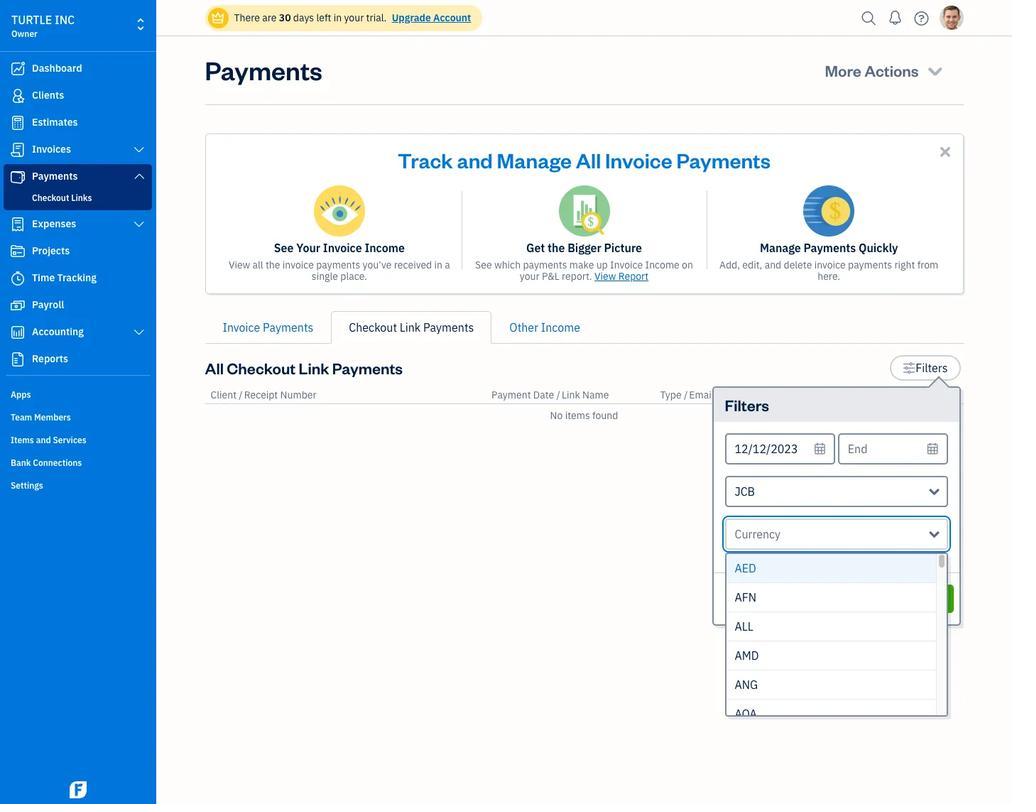 Task type: locate. For each thing, give the bounding box(es) containing it.
here.
[[818, 270, 841, 283]]

2 horizontal spatial payments
[[849, 259, 893, 272]]

/ right the date
[[557, 389, 561, 402]]

links
[[71, 193, 92, 203]]

filters up amount / status
[[916, 361, 949, 375]]

chevron large down image up payments "link"
[[133, 144, 146, 156]]

1 vertical spatial income
[[646, 259, 680, 272]]

more actions button
[[813, 53, 959, 87]]

reports link
[[4, 347, 152, 372]]

client image
[[9, 89, 26, 103]]

payments inside payments "link"
[[32, 170, 78, 183]]

0 vertical spatial the
[[548, 241, 565, 255]]

1 horizontal spatial payments
[[523, 259, 568, 272]]

/ for client
[[239, 389, 243, 402]]

1 horizontal spatial your
[[520, 270, 540, 283]]

1 chevron large down image from the top
[[133, 144, 146, 156]]

1 vertical spatial in
[[435, 259, 443, 272]]

time
[[32, 272, 55, 284]]

items and services link
[[4, 429, 152, 451]]

invoice down the your
[[283, 259, 314, 272]]

your left p&l
[[520, 270, 540, 283]]

ang
[[735, 678, 759, 692]]

manage payments quickly add, edit, and delete invoice payments right from here.
[[720, 241, 939, 283]]

report image
[[9, 353, 26, 367]]

status
[[930, 389, 959, 402]]

2 payments from the left
[[523, 259, 568, 272]]

2 horizontal spatial link
[[562, 389, 581, 402]]

1 vertical spatial checkout
[[349, 321, 397, 335]]

1 vertical spatial chevron large down image
[[133, 219, 146, 230]]

payments down get
[[523, 259, 568, 272]]

view right make
[[595, 270, 617, 283]]

report
[[619, 270, 649, 283]]

bigger
[[568, 241, 602, 255]]

2 horizontal spatial income
[[646, 259, 680, 272]]

checkout inside main element
[[32, 193, 69, 203]]

invoice payments
[[223, 321, 314, 335]]

chevron large down image inside payments "link"
[[133, 171, 146, 182]]

your
[[297, 241, 321, 255]]

2 invoice from the left
[[815, 259, 846, 272]]

see for your
[[274, 241, 294, 255]]

1 horizontal spatial filters
[[916, 361, 949, 375]]

30
[[279, 11, 291, 24]]

/
[[239, 389, 243, 402], [557, 389, 561, 402], [684, 389, 688, 402], [925, 389, 929, 402]]

0 horizontal spatial the
[[266, 259, 280, 272]]

in
[[334, 11, 342, 24], [435, 259, 443, 272]]

members
[[34, 412, 71, 423]]

amd option
[[727, 642, 937, 671]]

no
[[551, 409, 563, 422]]

connections
[[33, 458, 82, 468]]

invoice inside see your invoice income view all the invoice payments you've received in a single place.
[[283, 259, 314, 272]]

receipt
[[244, 389, 278, 402]]

4 / from the left
[[925, 389, 929, 402]]

projects link
[[4, 239, 152, 264]]

team
[[11, 412, 32, 423]]

invoice inside manage payments quickly add, edit, and delete invoice payments right from here.
[[815, 259, 846, 272]]

and inside manage payments quickly add, edit, and delete invoice payments right from here.
[[765, 259, 782, 272]]

your left "trial."
[[344, 11, 364, 24]]

2 horizontal spatial and
[[765, 259, 782, 272]]

amd
[[735, 649, 760, 663]]

all up get the bigger picture
[[576, 146, 602, 173]]

main element
[[0, 0, 192, 805]]

0 vertical spatial in
[[334, 11, 342, 24]]

all up client
[[205, 358, 224, 378]]

1 vertical spatial chevron large down image
[[133, 327, 146, 338]]

chevron large down image
[[133, 144, 146, 156], [133, 327, 146, 338]]

chevrondown image
[[926, 60, 946, 80]]

list box containing aed
[[727, 554, 947, 729]]

payments down the your
[[316, 259, 361, 272]]

see your invoice income image
[[314, 186, 365, 237]]

are
[[262, 11, 277, 24]]

JCB field
[[725, 476, 949, 508]]

1 horizontal spatial see
[[476, 259, 492, 272]]

checkout for checkout links
[[32, 193, 69, 203]]

settings image
[[903, 360, 916, 377]]

payments inside manage payments quickly add, edit, and delete invoice payments right from here.
[[849, 259, 893, 272]]

apps link
[[4, 384, 152, 405]]

payment date / link name
[[492, 389, 609, 402]]

0 horizontal spatial see
[[274, 241, 294, 255]]

see inside see which payments make up invoice income on your p&l report.
[[476, 259, 492, 272]]

expenses link
[[4, 212, 152, 237]]

income up you've
[[365, 241, 405, 255]]

name
[[583, 389, 609, 402]]

1 vertical spatial the
[[266, 259, 280, 272]]

income inside see your invoice income view all the invoice payments you've received in a single place.
[[365, 241, 405, 255]]

see inside see your invoice income view all the invoice payments you've received in a single place.
[[274, 241, 294, 255]]

1 invoice from the left
[[283, 259, 314, 272]]

1 vertical spatial see
[[476, 259, 492, 272]]

team members
[[11, 412, 71, 423]]

0 horizontal spatial in
[[334, 11, 342, 24]]

checkout
[[32, 193, 69, 203], [349, 321, 397, 335], [227, 358, 296, 378]]

chevron large down image inside invoices link
[[133, 144, 146, 156]]

0 horizontal spatial your
[[344, 11, 364, 24]]

invoice right delete
[[815, 259, 846, 272]]

quickly
[[859, 241, 899, 255]]

1 vertical spatial and
[[765, 259, 782, 272]]

link up items
[[562, 389, 581, 402]]

0 horizontal spatial filters
[[725, 395, 770, 415]]

payments inside see which payments make up invoice income on your p&l report.
[[523, 259, 568, 272]]

make
[[570, 259, 595, 272]]

chevron large down image down payroll link at the left top of the page
[[133, 327, 146, 338]]

all
[[576, 146, 602, 173], [205, 358, 224, 378]]

picture
[[605, 241, 643, 255]]

3 / from the left
[[684, 389, 688, 402]]

0 vertical spatial link
[[400, 321, 421, 335]]

2 horizontal spatial checkout
[[349, 321, 397, 335]]

payments inside see your invoice income view all the invoice payments you've received in a single place.
[[316, 259, 361, 272]]

see left the your
[[274, 241, 294, 255]]

track and manage all invoice payments
[[398, 146, 771, 173]]

add,
[[720, 259, 741, 272]]

0 horizontal spatial and
[[36, 435, 51, 446]]

0 horizontal spatial income
[[365, 241, 405, 255]]

trial.
[[366, 11, 387, 24]]

the right "all"
[[266, 259, 280, 272]]

the right get
[[548, 241, 565, 255]]

close image
[[938, 144, 954, 160]]

bank connections
[[11, 458, 82, 468]]

income left on at the right of page
[[646, 259, 680, 272]]

client
[[211, 389, 237, 402]]

0 vertical spatial income
[[365, 241, 405, 255]]

aed
[[735, 562, 757, 576]]

afn option
[[727, 584, 937, 613]]

checkout up expenses
[[32, 193, 69, 203]]

search image
[[858, 7, 881, 29]]

get the bigger picture image
[[559, 186, 610, 237]]

3 payments from the left
[[849, 259, 893, 272]]

turtle inc owner
[[11, 13, 75, 39]]

0 vertical spatial checkout
[[32, 193, 69, 203]]

estimates link
[[4, 110, 152, 136]]

payments
[[316, 259, 361, 272], [523, 259, 568, 272], [849, 259, 893, 272]]

2 / from the left
[[557, 389, 561, 402]]

payments inside the invoice payments link
[[263, 321, 314, 335]]

0 vertical spatial chevron large down image
[[133, 144, 146, 156]]

all
[[253, 259, 263, 272]]

0 horizontal spatial payments
[[316, 259, 361, 272]]

checkout up receipt
[[227, 358, 296, 378]]

the
[[548, 241, 565, 255], [266, 259, 280, 272]]

owner
[[11, 28, 38, 39]]

0 vertical spatial filters
[[916, 361, 949, 375]]

and for services
[[36, 435, 51, 446]]

view
[[229, 259, 250, 272], [595, 270, 617, 283]]

1 payments from the left
[[316, 259, 361, 272]]

list box
[[727, 554, 947, 729]]

chevron large down image for accounting
[[133, 327, 146, 338]]

delete
[[784, 259, 813, 272]]

manage inside manage payments quickly add, edit, and delete invoice payments right from here.
[[760, 241, 802, 255]]

in right left
[[334, 11, 342, 24]]

crown image
[[211, 10, 226, 25]]

2 vertical spatial and
[[36, 435, 51, 446]]

type
[[661, 389, 682, 402]]

1 chevron large down image from the top
[[133, 171, 146, 182]]

chevron large down image up checkout links link at the top of page
[[133, 171, 146, 182]]

income right other
[[541, 321, 581, 335]]

you've
[[363, 259, 392, 272]]

1 horizontal spatial manage
[[760, 241, 802, 255]]

and right the items
[[36, 435, 51, 446]]

payment
[[492, 389, 531, 402]]

1 horizontal spatial invoice
[[815, 259, 846, 272]]

0 horizontal spatial manage
[[497, 146, 572, 173]]

in left 'a'
[[435, 259, 443, 272]]

and inside items and services link
[[36, 435, 51, 446]]

1 / from the left
[[239, 389, 243, 402]]

0 vertical spatial and
[[457, 146, 493, 173]]

chevron large down image inside the 'expenses' link
[[133, 219, 146, 230]]

there
[[234, 11, 260, 24]]

upgrade account link
[[389, 11, 472, 24]]

your inside see which payments make up invoice income on your p&l report.
[[520, 270, 540, 283]]

accounting link
[[4, 320, 152, 345]]

/ left status
[[925, 389, 929, 402]]

1 vertical spatial manage
[[760, 241, 802, 255]]

0 vertical spatial chevron large down image
[[133, 171, 146, 182]]

filters right email
[[725, 395, 770, 415]]

End date in MM/DD/YYYY format text field
[[839, 434, 949, 465]]

0 vertical spatial all
[[576, 146, 602, 173]]

payments inside the 'checkout link payments' link
[[424, 321, 474, 335]]

chart image
[[9, 326, 26, 340]]

0 horizontal spatial checkout
[[32, 193, 69, 203]]

/ right type
[[684, 389, 688, 402]]

chevron large down image down checkout links link at the top of page
[[133, 219, 146, 230]]

1 horizontal spatial checkout
[[227, 358, 296, 378]]

and right edit,
[[765, 259, 782, 272]]

0 horizontal spatial link
[[299, 358, 329, 378]]

0 vertical spatial see
[[274, 241, 294, 255]]

team members link
[[4, 407, 152, 428]]

project image
[[9, 245, 26, 259]]

see for which
[[476, 259, 492, 272]]

checkout down place.
[[349, 321, 397, 335]]

2 vertical spatial link
[[562, 389, 581, 402]]

1 vertical spatial your
[[520, 270, 540, 283]]

manage
[[497, 146, 572, 173], [760, 241, 802, 255]]

link up number
[[299, 358, 329, 378]]

and right the track
[[457, 146, 493, 173]]

0 horizontal spatial invoice
[[283, 259, 314, 272]]

and
[[457, 146, 493, 173], [765, 259, 782, 272], [36, 435, 51, 446]]

view inside see your invoice income view all the invoice payments you've received in a single place.
[[229, 259, 250, 272]]

2 chevron large down image from the top
[[133, 219, 146, 230]]

1 horizontal spatial and
[[457, 146, 493, 173]]

see which payments make up invoice income on your p&l report.
[[476, 259, 694, 283]]

1 horizontal spatial view
[[595, 270, 617, 283]]

2 chevron large down image from the top
[[133, 327, 146, 338]]

from
[[918, 259, 939, 272]]

payments down quickly
[[849, 259, 893, 272]]

aoa
[[735, 707, 758, 721]]

see left which
[[476, 259, 492, 272]]

view report
[[595, 270, 649, 283]]

1 vertical spatial filters
[[725, 395, 770, 415]]

0 horizontal spatial all
[[205, 358, 224, 378]]

0 horizontal spatial view
[[229, 259, 250, 272]]

see
[[274, 241, 294, 255], [476, 259, 492, 272]]

see your invoice income view all the invoice payments you've received in a single place.
[[229, 241, 450, 283]]

income
[[365, 241, 405, 255], [646, 259, 680, 272], [541, 321, 581, 335]]

right
[[895, 259, 916, 272]]

amount
[[887, 389, 922, 402]]

/ right client
[[239, 389, 243, 402]]

timer image
[[9, 272, 26, 286]]

1 horizontal spatial in
[[435, 259, 443, 272]]

payments for add,
[[849, 259, 893, 272]]

invoice
[[283, 259, 314, 272], [815, 259, 846, 272]]

invoice
[[606, 146, 673, 173], [323, 241, 362, 255], [611, 259, 643, 272], [223, 321, 260, 335]]

ang option
[[727, 671, 937, 700]]

chevron large down image
[[133, 171, 146, 182], [133, 219, 146, 230]]

income inside see which payments make up invoice income on your p&l report.
[[646, 259, 680, 272]]

settings
[[11, 481, 43, 491]]

get
[[527, 241, 545, 255]]

other income link
[[492, 311, 598, 344]]

2 vertical spatial income
[[541, 321, 581, 335]]

view left "all"
[[229, 259, 250, 272]]

link down received
[[400, 321, 421, 335]]



Task type: vqa. For each thing, say whether or not it's contained in the screenshot.
Invoice inside the 'link'
yes



Task type: describe. For each thing, give the bounding box(es) containing it.
/ for type
[[684, 389, 688, 402]]

the inside see your invoice income view all the invoice payments you've received in a single place.
[[266, 259, 280, 272]]

1 horizontal spatial income
[[541, 321, 581, 335]]

payment image
[[9, 170, 26, 184]]

1 horizontal spatial the
[[548, 241, 565, 255]]

projects
[[32, 245, 70, 257]]

tracking
[[57, 272, 97, 284]]

on
[[682, 259, 694, 272]]

filters inside filters dropdown button
[[916, 361, 949, 375]]

bank
[[11, 458, 31, 468]]

reports
[[32, 353, 68, 365]]

checkout for checkout link payments
[[349, 321, 397, 335]]

inc
[[55, 13, 75, 27]]

other income
[[510, 321, 581, 335]]

all option
[[727, 613, 937, 642]]

jcb
[[735, 485, 756, 499]]

upgrade
[[392, 11, 431, 24]]

freshbooks image
[[67, 782, 90, 799]]

expenses
[[32, 218, 76, 230]]

payments inside manage payments quickly add, edit, and delete invoice payments right from here.
[[804, 241, 857, 255]]

/ for amount
[[925, 389, 929, 402]]

account
[[434, 11, 472, 24]]

time tracking
[[32, 272, 97, 284]]

invoice inside see which payments make up invoice income on your p&l report.
[[611, 259, 643, 272]]

payroll
[[32, 299, 64, 311]]

1 horizontal spatial link
[[400, 321, 421, 335]]

checkout links link
[[6, 190, 149, 207]]

2 vertical spatial checkout
[[227, 358, 296, 378]]

in inside see your invoice income view all the invoice payments you've received in a single place.
[[435, 259, 443, 272]]

actions
[[865, 60, 920, 80]]

a
[[445, 259, 450, 272]]

afn
[[735, 591, 757, 605]]

Currency field
[[725, 519, 949, 550]]

amount button
[[887, 389, 922, 402]]

there are 30 days left in your trial. upgrade account
[[234, 11, 472, 24]]

apps
[[11, 390, 31, 400]]

items
[[11, 435, 34, 446]]

1 vertical spatial link
[[299, 358, 329, 378]]

checkout link payments link
[[331, 311, 492, 344]]

up
[[597, 259, 608, 272]]

number
[[280, 389, 317, 402]]

received
[[394, 259, 432, 272]]

invoice for your
[[283, 259, 314, 272]]

invoice image
[[9, 143, 26, 157]]

invoices link
[[4, 137, 152, 163]]

estimate image
[[9, 116, 26, 130]]

notifications image
[[885, 4, 907, 32]]

days
[[293, 11, 314, 24]]

amount / status
[[887, 389, 959, 402]]

1 horizontal spatial all
[[576, 146, 602, 173]]

chevron large down image for invoices
[[133, 144, 146, 156]]

email
[[690, 389, 715, 402]]

Start date in MM/DD/YYYY format text field
[[725, 434, 836, 465]]

time tracking link
[[4, 266, 152, 291]]

which
[[495, 259, 521, 272]]

aoa option
[[727, 700, 937, 729]]

checkout link payments
[[349, 321, 474, 335]]

filters button
[[891, 355, 961, 381]]

payments for income
[[316, 259, 361, 272]]

invoice inside see your invoice income view all the invoice payments you've received in a single place.
[[323, 241, 362, 255]]

money image
[[9, 299, 26, 313]]

services
[[53, 435, 87, 446]]

other
[[510, 321, 539, 335]]

p&l
[[542, 270, 560, 283]]

no items found
[[551, 409, 619, 422]]

accounting
[[32, 326, 84, 338]]

checkout links
[[32, 193, 92, 203]]

found
[[593, 409, 619, 422]]

invoice for payments
[[815, 259, 846, 272]]

client / receipt number
[[211, 389, 317, 402]]

turtle
[[11, 13, 52, 27]]

place.
[[341, 270, 367, 283]]

dashboard image
[[9, 62, 26, 76]]

items and services
[[11, 435, 87, 446]]

invoice payments link
[[205, 311, 331, 344]]

and for manage
[[457, 146, 493, 173]]

1 vertical spatial all
[[205, 358, 224, 378]]

manage payments quickly image
[[804, 186, 855, 237]]

go to help image
[[911, 7, 934, 29]]

get the bigger picture
[[527, 241, 643, 255]]

items
[[566, 409, 591, 422]]

payroll link
[[4, 293, 152, 318]]

dashboard
[[32, 62, 82, 75]]

currency
[[735, 527, 781, 542]]

type / email
[[661, 389, 715, 402]]

left
[[317, 11, 332, 24]]

more
[[826, 60, 862, 80]]

more actions
[[826, 60, 920, 80]]

date
[[534, 389, 555, 402]]

clients link
[[4, 83, 152, 109]]

track
[[398, 146, 453, 173]]

chevron large down image for payments
[[133, 171, 146, 182]]

invoices
[[32, 143, 71, 156]]

0 vertical spatial your
[[344, 11, 364, 24]]

aed option
[[727, 554, 937, 584]]

single
[[312, 270, 338, 283]]

chevron large down image for expenses
[[133, 219, 146, 230]]

all checkout link payments
[[205, 358, 403, 378]]

expense image
[[9, 218, 26, 232]]

0 vertical spatial manage
[[497, 146, 572, 173]]

report.
[[562, 270, 593, 283]]



